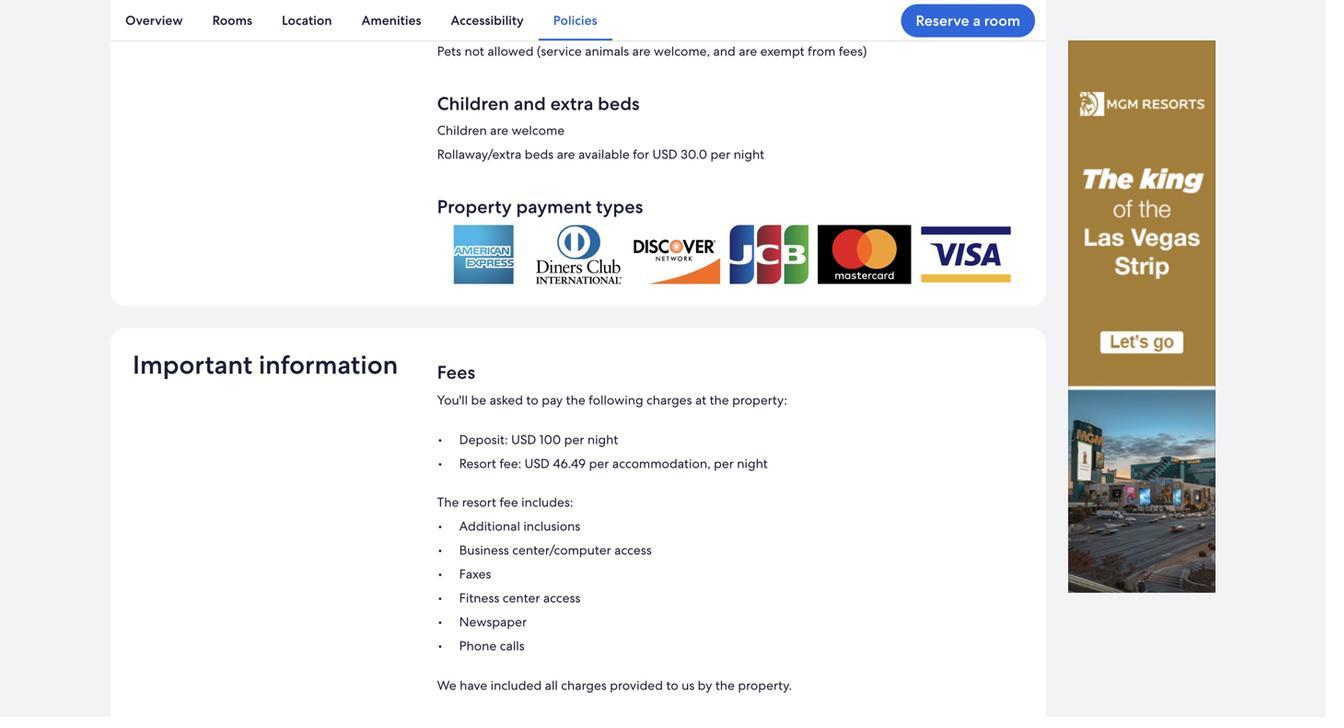 Task type: describe. For each thing, give the bounding box(es) containing it.
exempt
[[760, 43, 804, 59]]

accommodation,
[[612, 455, 711, 472]]

inclusions
[[523, 518, 580, 534]]

100
[[539, 431, 561, 448]]

overview
[[125, 12, 183, 29]]

animals
[[585, 43, 629, 59]]

1 vertical spatial night
[[587, 431, 618, 448]]

includes:
[[521, 494, 573, 510]]

from
[[808, 43, 835, 59]]

phone
[[459, 638, 497, 654]]

have
[[460, 677, 487, 694]]

property:
[[732, 392, 787, 408]]

center/computer
[[512, 542, 611, 558]]

1 vertical spatial usd
[[511, 431, 536, 448]]

payment
[[516, 195, 592, 219]]

the for to
[[715, 677, 735, 694]]

accessibility link
[[436, 0, 538, 41]]

resort fee: usd 46.49 per accommodation, per night list item
[[437, 455, 1024, 472]]

list containing deposit: usd 100 per night
[[437, 431, 1024, 472]]

additional inclusions
[[459, 518, 580, 534]]

policies
[[553, 12, 597, 29]]

list containing additional inclusions
[[437, 518, 1024, 654]]

reserve a room
[[916, 11, 1020, 30]]

important
[[133, 348, 253, 382]]

all
[[545, 677, 558, 694]]

amenities
[[362, 12, 421, 29]]

allowed
[[487, 43, 534, 59]]

per right 46.49
[[589, 455, 609, 472]]

children and extra beds children are welcome rollaway/extra beds are available for usd 30.0 per night
[[437, 91, 764, 162]]

included
[[490, 677, 542, 694]]

the
[[437, 494, 459, 510]]

room
[[984, 11, 1020, 30]]

be
[[471, 392, 486, 408]]

(service
[[537, 43, 582, 59]]

1 pets from the top
[[437, 12, 473, 36]]

pets pets not allowed (service animals are welcome, and are exempt from fees)
[[437, 12, 867, 59]]

per right 100
[[564, 431, 584, 448]]

resort
[[462, 494, 496, 510]]

fees
[[437, 360, 475, 384]]

rollaway/extra
[[437, 146, 522, 162]]

per down deposit: usd 100 per night 'list item'
[[714, 455, 734, 472]]

extra
[[550, 91, 593, 115]]

deposit: usd 100 per night
[[459, 431, 618, 448]]

location
[[282, 12, 332, 29]]

list containing overview
[[111, 0, 1046, 41]]

reserve a room button
[[901, 4, 1035, 37]]

fitness center access list item
[[437, 590, 1024, 606]]

faxes list item
[[437, 566, 1024, 582]]

are left exempt
[[739, 43, 757, 59]]

resort fee: usd 46.49 per accommodation, per night
[[459, 455, 768, 472]]

fitness
[[459, 590, 499, 606]]

additional
[[459, 518, 520, 534]]

phone calls
[[459, 638, 525, 654]]

newspaper
[[459, 614, 527, 630]]

are right "animals"
[[632, 43, 651, 59]]

deposit: usd 100 per night list item
[[437, 431, 1024, 448]]

business center/computer access list item
[[437, 542, 1024, 558]]

location link
[[267, 0, 347, 41]]

46.49
[[553, 455, 586, 472]]

business
[[459, 542, 509, 558]]

phone calls list item
[[437, 638, 1024, 654]]



Task type: locate. For each thing, give the bounding box(es) containing it.
fee:
[[499, 455, 521, 472]]

we
[[437, 677, 456, 694]]

2 vertical spatial usd
[[525, 455, 550, 472]]

are
[[632, 43, 651, 59], [739, 43, 757, 59], [490, 122, 508, 138], [557, 146, 575, 162]]

you'll
[[437, 392, 468, 408]]

information
[[259, 348, 398, 382]]

center
[[503, 590, 540, 606]]

rooms
[[212, 12, 252, 29]]

reserve
[[916, 11, 969, 30]]

0 vertical spatial access
[[614, 542, 652, 558]]

to left pay
[[526, 392, 539, 408]]

night inside children and extra beds children are welcome rollaway/extra beds are available for usd 30.0 per night
[[734, 146, 764, 162]]

access for fitness center access
[[543, 590, 581, 606]]

0 vertical spatial usd
[[652, 146, 678, 162]]

visa image
[[913, 225, 1019, 284]]

usd right for
[[652, 146, 678, 162]]

1 horizontal spatial beds
[[598, 91, 640, 115]]

1 horizontal spatial to
[[666, 677, 678, 694]]

property payment types
[[437, 195, 643, 219]]

charges
[[646, 392, 692, 408], [561, 677, 607, 694]]

welcome,
[[654, 43, 710, 59]]

0 vertical spatial beds
[[598, 91, 640, 115]]

0 vertical spatial children
[[437, 91, 509, 115]]

property
[[437, 195, 512, 219]]

0 horizontal spatial access
[[543, 590, 581, 606]]

1 vertical spatial access
[[543, 590, 581, 606]]

welcome
[[512, 122, 565, 138]]

access
[[614, 542, 652, 558], [543, 590, 581, 606]]

american express image
[[437, 225, 530, 284]]

faxes
[[459, 566, 491, 582]]

fees)
[[839, 43, 867, 59]]

the right at
[[710, 392, 729, 408]]

rooms link
[[198, 0, 267, 41]]

asked
[[490, 392, 523, 408]]

at
[[695, 392, 706, 408]]

provided
[[610, 677, 663, 694]]

2 vertical spatial list
[[437, 518, 1024, 654]]

usd down deposit: usd 100 per night
[[525, 455, 550, 472]]

2 children from the top
[[437, 122, 487, 138]]

us
[[682, 677, 695, 694]]

night up resort fee: usd 46.49 per accommodation, per night
[[587, 431, 618, 448]]

by
[[698, 677, 712, 694]]

the right by
[[715, 677, 735, 694]]

to
[[526, 392, 539, 408], [666, 677, 678, 694]]

discover image
[[627, 225, 721, 284]]

1 children from the top
[[437, 91, 509, 115]]

we have included all charges provided to us by the property.
[[437, 677, 792, 694]]

pets left not
[[437, 43, 461, 59]]

beds right extra
[[598, 91, 640, 115]]

1 horizontal spatial and
[[713, 43, 736, 59]]

night down deposit: usd 100 per night 'list item'
[[737, 455, 768, 472]]

mastercard image
[[818, 225, 911, 284]]

business center/computer access
[[459, 542, 652, 558]]

are up rollaway/extra
[[490, 122, 508, 138]]

30.0
[[681, 146, 707, 162]]

1 vertical spatial beds
[[525, 146, 554, 162]]

a
[[973, 11, 981, 30]]

deposit:
[[459, 431, 508, 448]]

policies link
[[538, 0, 612, 41]]

0 horizontal spatial beds
[[525, 146, 554, 162]]

the for following
[[710, 392, 729, 408]]

1 vertical spatial pets
[[437, 43, 461, 59]]

important information
[[133, 348, 398, 382]]

beds
[[598, 91, 640, 115], [525, 146, 554, 162]]

and right welcome,
[[713, 43, 736, 59]]

0 horizontal spatial charges
[[561, 677, 607, 694]]

and inside pets pets not allowed (service animals are welcome, and are exempt from fees)
[[713, 43, 736, 59]]

1 vertical spatial children
[[437, 122, 487, 138]]

access for business center/computer access
[[614, 542, 652, 558]]

0 vertical spatial to
[[526, 392, 539, 408]]

diners club image
[[532, 225, 626, 284]]

access right center/computer
[[614, 542, 652, 558]]

types
[[596, 195, 643, 219]]

1 vertical spatial list
[[437, 431, 1024, 472]]

1 horizontal spatial access
[[614, 542, 652, 558]]

jcb international image
[[723, 225, 816, 284]]

charges left at
[[646, 392, 692, 408]]

overview link
[[111, 0, 198, 41]]

pets up not
[[437, 12, 473, 36]]

night
[[734, 146, 764, 162], [587, 431, 618, 448], [737, 455, 768, 472]]

to left us
[[666, 677, 678, 694]]

pets
[[437, 12, 473, 36], [437, 43, 461, 59]]

and
[[713, 43, 736, 59], [514, 91, 546, 115]]

are down welcome at the top of page
[[557, 146, 575, 162]]

beds down welcome at the top of page
[[525, 146, 554, 162]]

usd
[[652, 146, 678, 162], [511, 431, 536, 448], [525, 455, 550, 472]]

per right 30.0
[[710, 146, 730, 162]]

2 pets from the top
[[437, 43, 461, 59]]

property.
[[738, 677, 792, 694]]

1 vertical spatial and
[[514, 91, 546, 115]]

1 vertical spatial charges
[[561, 677, 607, 694]]

and up welcome at the top of page
[[514, 91, 546, 115]]

the resort fee includes:
[[437, 494, 573, 510]]

resort
[[459, 455, 496, 472]]

available
[[578, 146, 630, 162]]

newspaper list item
[[437, 614, 1024, 630]]

0 vertical spatial pets
[[437, 12, 473, 36]]

access right center on the bottom of the page
[[543, 590, 581, 606]]

per
[[710, 146, 730, 162], [564, 431, 584, 448], [589, 455, 609, 472], [714, 455, 734, 472]]

0 vertical spatial night
[[734, 146, 764, 162]]

following
[[589, 392, 643, 408]]

accessibility
[[451, 12, 524, 29]]

amenities link
[[347, 0, 436, 41]]

fitness center access
[[459, 590, 581, 606]]

night right 30.0
[[734, 146, 764, 162]]

fee
[[499, 494, 518, 510]]

and inside children and extra beds children are welcome rollaway/extra beds are available for usd 30.0 per night
[[514, 91, 546, 115]]

0 vertical spatial list
[[111, 0, 1046, 41]]

not
[[465, 43, 484, 59]]

list
[[111, 0, 1046, 41], [437, 431, 1024, 472], [437, 518, 1024, 654]]

charges right all
[[561, 677, 607, 694]]

for
[[633, 146, 649, 162]]

pay
[[542, 392, 563, 408]]

you'll be asked to pay the following charges at the property:
[[437, 392, 787, 408]]

calls
[[500, 638, 525, 654]]

per inside children and extra beds children are welcome rollaway/extra beds are available for usd 30.0 per night
[[710, 146, 730, 162]]

the right pay
[[566, 392, 585, 408]]

0 vertical spatial charges
[[646, 392, 692, 408]]

1 horizontal spatial charges
[[646, 392, 692, 408]]

0 vertical spatial and
[[713, 43, 736, 59]]

usd left 100
[[511, 431, 536, 448]]

1 vertical spatial to
[[666, 677, 678, 694]]

0 horizontal spatial and
[[514, 91, 546, 115]]

the
[[566, 392, 585, 408], [710, 392, 729, 408], [715, 677, 735, 694]]

additional inclusions list item
[[437, 518, 1024, 534]]

0 horizontal spatial to
[[526, 392, 539, 408]]

children
[[437, 91, 509, 115], [437, 122, 487, 138]]

usd inside children and extra beds children are welcome rollaway/extra beds are available for usd 30.0 per night
[[652, 146, 678, 162]]

2 vertical spatial night
[[737, 455, 768, 472]]



Task type: vqa. For each thing, say whether or not it's contained in the screenshot.
the rightmost access
yes



